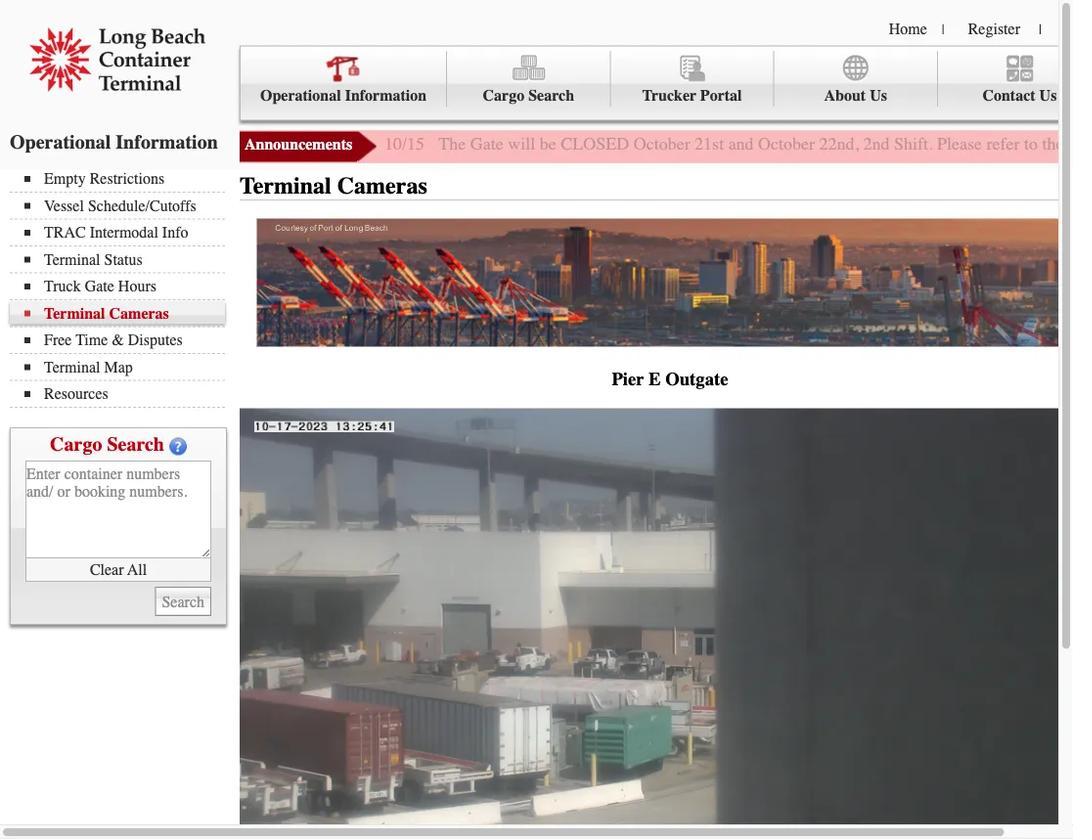Task type: locate. For each thing, give the bounding box(es) containing it.
schedule/cutoffs
[[88, 197, 196, 215]]

october left 21st
[[634, 134, 690, 154]]

operational information
[[260, 87, 427, 105], [10, 131, 218, 153]]

| right home
[[942, 22, 945, 37]]

0 horizontal spatial gate
[[85, 277, 114, 295]]

e
[[649, 369, 661, 390]]

terminal up 'resources'
[[44, 358, 100, 376]]

0 horizontal spatial search
[[107, 433, 164, 456]]

2 us from the left
[[1040, 87, 1057, 105]]

trucker portal
[[642, 87, 742, 105]]

0 horizontal spatial us
[[870, 87, 887, 105]]

0 horizontal spatial cameras
[[109, 304, 169, 322]]

us right about
[[870, 87, 887, 105]]

0 vertical spatial menu bar
[[240, 45, 1073, 121]]

1 horizontal spatial information
[[345, 87, 427, 105]]

0 vertical spatial operational
[[260, 87, 341, 105]]

and
[[729, 134, 754, 154]]

october
[[634, 134, 690, 154], [758, 134, 815, 154]]

all
[[127, 561, 147, 579]]

cargo search
[[483, 87, 574, 105], [50, 433, 164, 456]]

None submit
[[155, 587, 211, 616]]

cargo down 'resources'
[[50, 433, 102, 456]]

1 horizontal spatial operational information
[[260, 87, 427, 105]]

2 | from the left
[[1039, 22, 1042, 37]]

|
[[942, 22, 945, 37], [1039, 22, 1042, 37]]

1 horizontal spatial us
[[1040, 87, 1057, 105]]

10/15
[[385, 134, 425, 154]]

cameras down hours
[[109, 304, 169, 322]]

operational information up announcements
[[260, 87, 427, 105]]

| right the register link
[[1039, 22, 1042, 37]]

0 horizontal spatial |
[[942, 22, 945, 37]]

1 vertical spatial menu bar
[[10, 168, 235, 408]]

cargo up the will
[[483, 87, 525, 105]]

2 october from the left
[[758, 134, 815, 154]]

will
[[508, 134, 535, 154]]

&
[[112, 331, 124, 349]]

0 vertical spatial operational information
[[260, 87, 427, 105]]

cameras down 10/15
[[337, 173, 427, 200]]

terminal down the truck
[[44, 304, 105, 322]]

gate
[[470, 134, 504, 154], [85, 277, 114, 295]]

operational information up empty restrictions link
[[10, 131, 218, 153]]

0 vertical spatial search
[[529, 87, 574, 105]]

0 horizontal spatial cargo search
[[50, 433, 164, 456]]

1 horizontal spatial gate
[[470, 134, 504, 154]]

1 horizontal spatial menu bar
[[240, 45, 1073, 121]]

1 | from the left
[[942, 22, 945, 37]]

0 horizontal spatial menu bar
[[10, 168, 235, 408]]

0 horizontal spatial october
[[634, 134, 690, 154]]

time
[[76, 331, 108, 349]]

shift.
[[894, 134, 933, 154]]

1 us from the left
[[870, 87, 887, 105]]

vessel
[[44, 197, 84, 215]]

refer
[[987, 134, 1020, 154]]

0 vertical spatial gate
[[470, 134, 504, 154]]

0 vertical spatial cargo search
[[483, 87, 574, 105]]

outgate
[[665, 369, 729, 390]]

0 horizontal spatial operational information
[[10, 131, 218, 153]]

clear
[[90, 561, 124, 579]]

information up the restrictions
[[116, 131, 218, 153]]

information up 10/15
[[345, 87, 427, 105]]

menu bar containing operational information
[[240, 45, 1073, 121]]

operational up announcements
[[260, 87, 341, 105]]

information
[[345, 87, 427, 105], [116, 131, 218, 153]]

gate right the
[[470, 134, 504, 154]]

terminal
[[240, 173, 331, 200], [44, 250, 100, 269], [44, 304, 105, 322], [44, 358, 100, 376]]

operational up empty
[[10, 131, 111, 153]]

1 horizontal spatial search
[[529, 87, 574, 105]]

trac
[[44, 224, 86, 242]]

us for about us
[[870, 87, 887, 105]]

trac intermodal info link
[[24, 224, 225, 242]]

1 vertical spatial operational information
[[10, 131, 218, 153]]

1 horizontal spatial cargo search
[[483, 87, 574, 105]]

contact us link
[[938, 51, 1073, 107]]

home link
[[889, 20, 927, 38]]

1 vertical spatial cargo search
[[50, 433, 164, 456]]

1 horizontal spatial |
[[1039, 22, 1042, 37]]

search down resources link
[[107, 433, 164, 456]]

1 horizontal spatial cargo
[[483, 87, 525, 105]]

0 vertical spatial information
[[345, 87, 427, 105]]

free
[[44, 331, 72, 349]]

0 horizontal spatial operational
[[10, 131, 111, 153]]

0 horizontal spatial cargo
[[50, 433, 102, 456]]

cameras
[[337, 173, 427, 200], [109, 304, 169, 322]]

terminal map link
[[24, 358, 225, 376]]

1 vertical spatial cameras
[[109, 304, 169, 322]]

map
[[104, 358, 133, 376]]

cargo
[[483, 87, 525, 105], [50, 433, 102, 456]]

resources link
[[24, 385, 225, 403]]

0 vertical spatial cargo
[[483, 87, 525, 105]]

empty restrictions link
[[24, 170, 225, 188]]

announcements
[[245, 136, 352, 154]]

us
[[870, 87, 887, 105], [1040, 87, 1057, 105]]

us right 'contact'
[[1040, 87, 1057, 105]]

t
[[1068, 134, 1073, 154]]

resources
[[44, 385, 108, 403]]

menu bar
[[240, 45, 1073, 121], [10, 168, 235, 408]]

search
[[529, 87, 574, 105], [107, 433, 164, 456]]

search up be
[[529, 87, 574, 105]]

cameras inside empty restrictions vessel schedule/cutoffs trac intermodal info terminal status truck gate hours terminal cameras free time & disputes terminal map resources
[[109, 304, 169, 322]]

cargo search down resources link
[[50, 433, 164, 456]]

operational
[[260, 87, 341, 105], [10, 131, 111, 153]]

about
[[824, 87, 866, 105]]

1 vertical spatial gate
[[85, 277, 114, 295]]

1 horizontal spatial cameras
[[337, 173, 427, 200]]

1 horizontal spatial october
[[758, 134, 815, 154]]

free time & disputes link
[[24, 331, 225, 349]]

cargo search up the will
[[483, 87, 574, 105]]

october right and
[[758, 134, 815, 154]]

0 horizontal spatial information
[[116, 131, 218, 153]]

10/15 the gate will be closed october 21st and october 22nd, 2nd shift. please refer to the t
[[385, 134, 1073, 154]]

terminal cameras
[[240, 173, 427, 200]]

gate down status
[[85, 277, 114, 295]]

1 vertical spatial information
[[116, 131, 218, 153]]

information inside operational information link
[[345, 87, 427, 105]]

contact us
[[983, 87, 1057, 105]]



Task type: describe. For each thing, give the bounding box(es) containing it.
pier
[[612, 369, 644, 390]]

clear all
[[90, 561, 147, 579]]

pier e outgate
[[612, 369, 729, 390]]

the
[[439, 134, 466, 154]]

be
[[540, 134, 556, 154]]

operational information inside operational information link
[[260, 87, 427, 105]]

menu bar containing empty restrictions
[[10, 168, 235, 408]]

trucker portal link
[[611, 51, 774, 107]]

22nd,
[[819, 134, 859, 154]]

about us
[[824, 87, 887, 105]]

restrictions
[[90, 170, 164, 188]]

terminal down announcements
[[240, 173, 331, 200]]

Enter container numbers and/ or booking numbers.  text field
[[25, 461, 211, 559]]

please
[[937, 134, 982, 154]]

home
[[889, 20, 927, 38]]

terminal cameras link
[[24, 304, 225, 322]]

closed
[[561, 134, 629, 154]]

vessel schedule/cutoffs link
[[24, 197, 225, 215]]

1 vertical spatial search
[[107, 433, 164, 456]]

hours
[[118, 277, 157, 295]]

terminal down the trac
[[44, 250, 100, 269]]

gate inside empty restrictions vessel schedule/cutoffs trac intermodal info terminal status truck gate hours terminal cameras free time & disputes terminal map resources
[[85, 277, 114, 295]]

register
[[968, 20, 1020, 38]]

disputes
[[128, 331, 183, 349]]

clear all button
[[25, 559, 211, 582]]

1 horizontal spatial operational
[[260, 87, 341, 105]]

empty
[[44, 170, 86, 188]]

about us link
[[774, 51, 938, 107]]

0 vertical spatial cameras
[[337, 173, 427, 200]]

operational information link
[[241, 51, 447, 107]]

us for contact us
[[1040, 87, 1057, 105]]

intermodal
[[90, 224, 158, 242]]

to
[[1024, 134, 1038, 154]]

trucker
[[642, 87, 697, 105]]

info
[[162, 224, 188, 242]]

empty restrictions vessel schedule/cutoffs trac intermodal info terminal status truck gate hours terminal cameras free time & disputes terminal map resources
[[44, 170, 196, 403]]

cargo search link
[[447, 51, 611, 107]]

contact
[[983, 87, 1036, 105]]

register link
[[968, 20, 1020, 38]]

21st
[[695, 134, 724, 154]]

1 vertical spatial cargo
[[50, 433, 102, 456]]

terminal status link
[[24, 250, 225, 269]]

the
[[1043, 134, 1064, 154]]

1 october from the left
[[634, 134, 690, 154]]

status
[[104, 250, 142, 269]]

portal
[[700, 87, 742, 105]]

1 vertical spatial operational
[[10, 131, 111, 153]]

2nd
[[864, 134, 890, 154]]

truck gate hours link
[[24, 277, 225, 295]]

truck
[[44, 277, 81, 295]]

search inside cargo search link
[[529, 87, 574, 105]]



